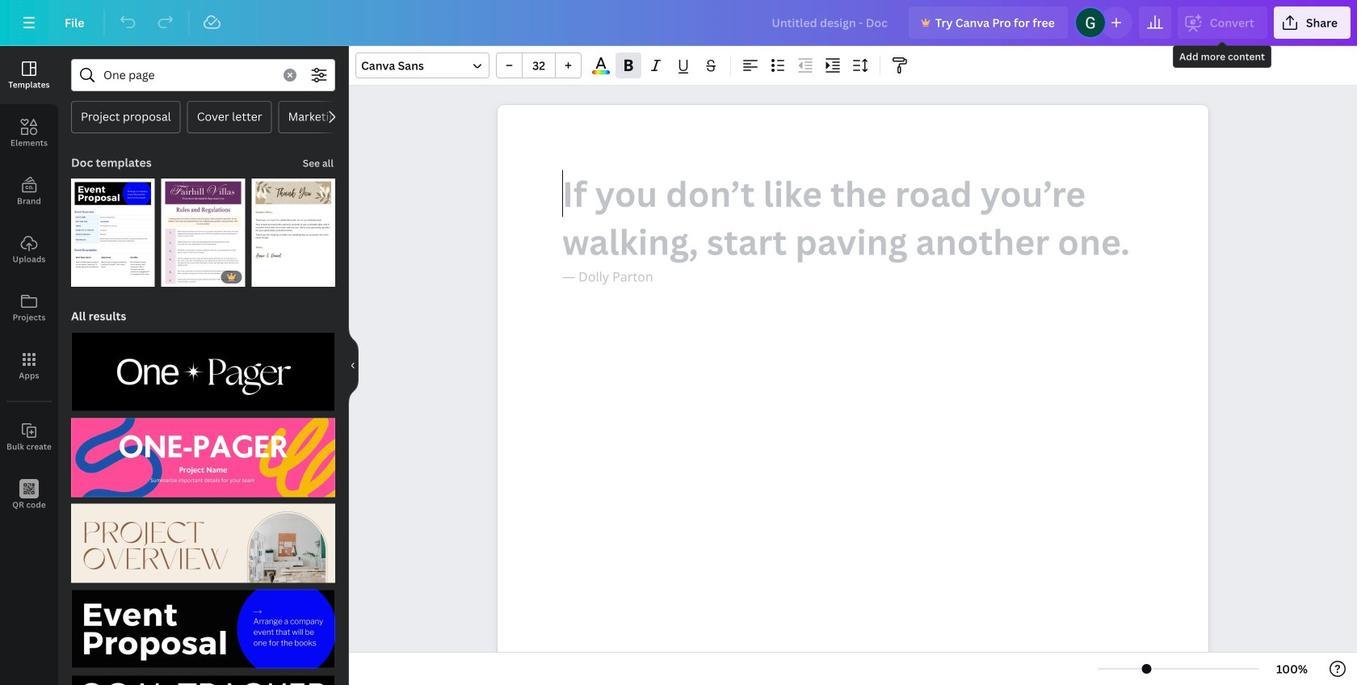 Task type: describe. For each thing, give the bounding box(es) containing it.
wedding thank you letter doc in brown beige scrapbook style image
[[252, 179, 335, 287]]

main menu bar
[[0, 0, 1358, 46]]

goal tracker personal docs banner in black pink purple dark tech style image
[[71, 675, 335, 685]]

Search Doc templates search field
[[103, 60, 274, 91]]

goal tracker personal docs banner in black pink purple dark tech style group
[[71, 666, 335, 685]]

hotel hotel policy doc in purple cream vintage cinematica style group
[[161, 169, 245, 287]]

Design title text field
[[759, 6, 903, 39]]

event proposal docs banner in blackblue vibrant professional style group
[[71, 580, 335, 669]]

color range image
[[593, 70, 610, 74]]

Zoom button
[[1267, 656, 1319, 682]]

project overview/one-pager professional docs banner in pink dark blue yellow playful abstract style group
[[71, 408, 335, 497]]

event proposal doc group
[[71, 169, 155, 287]]

project overview/one-pager professional docs banner in beige brown warm classic style group
[[71, 494, 335, 583]]



Task type: vqa. For each thing, say whether or not it's contained in the screenshot.
Design title TEXT FIELD
yes



Task type: locate. For each thing, give the bounding box(es) containing it.
side panel tab list
[[0, 46, 58, 525]]

project overview/one-pager professional docs banner in black white sleek monochrome style image
[[71, 332, 335, 412]]

– – number field
[[528, 58, 550, 73]]

hide image
[[348, 327, 359, 405]]

hotel hotel policy doc in purple cream vintage cinematica style image
[[161, 179, 245, 287]]

None text field
[[498, 105, 1209, 685]]

group
[[496, 53, 582, 78]]

event proposal docs banner in blackblue vibrant professional style image
[[71, 590, 335, 669]]

wedding thank you letter doc in brown beige scrapbook style group
[[252, 169, 335, 287]]

project overview/one-pager professional docs banner in pink dark blue yellow playful abstract style image
[[71, 418, 335, 497]]

event proposal doc image
[[71, 179, 155, 287]]

project overview/one-pager professional docs banner in beige brown warm classic style image
[[71, 504, 335, 583]]

project overview/one-pager professional docs banner in black white sleek monochrome style group
[[71, 323, 335, 412]]



